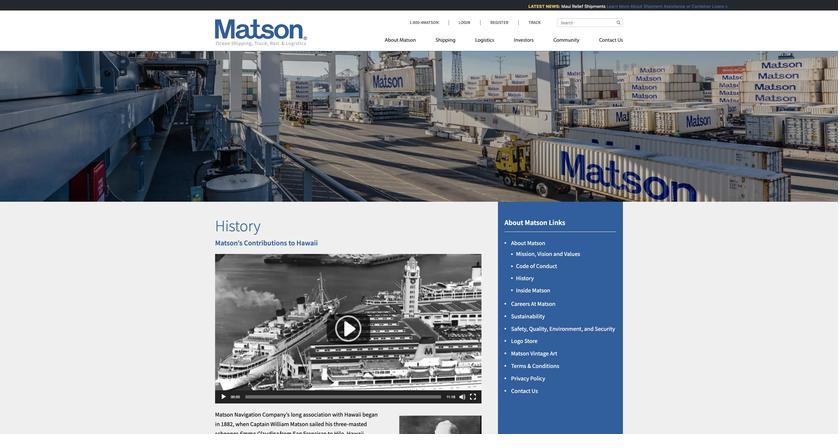 Task type: locate. For each thing, give the bounding box(es) containing it.
1 horizontal spatial history
[[516, 275, 534, 282]]

art
[[550, 350, 557, 358]]

800-
[[413, 20, 421, 25]]

latest
[[523, 4, 540, 9]]

1-
[[409, 20, 413, 25]]

and right vision
[[553, 250, 563, 258]]

or
[[681, 4, 685, 9]]

us
[[617, 38, 623, 43], [532, 387, 538, 395]]

1 vertical spatial about matson link
[[511, 239, 545, 247]]

1882,
[[221, 421, 234, 428]]

about matson links
[[505, 218, 565, 227]]

william
[[271, 421, 289, 428]]

vision
[[537, 250, 552, 258]]

store
[[524, 338, 538, 345]]

about matson link
[[385, 35, 426, 48], [511, 239, 545, 247]]

maui
[[556, 4, 566, 9]]

news:
[[541, 4, 555, 9]]

about matson links section
[[490, 202, 631, 434]]

1 vertical spatial us
[[532, 387, 538, 395]]

and left security
[[584, 325, 594, 333]]

inside matson
[[516, 287, 550, 294]]

investors link
[[504, 35, 544, 48]]

0 vertical spatial contact us
[[599, 38, 623, 43]]

1 horizontal spatial contact
[[599, 38, 616, 43]]

latest news: maui relief shipments learn more about shipment assistance or container loans >
[[523, 4, 723, 9]]

when
[[235, 421, 249, 428]]

0 vertical spatial history
[[215, 216, 261, 236]]

contact us link down privacy policy
[[511, 387, 538, 395]]

contact down privacy
[[511, 387, 530, 395]]

assistance
[[658, 4, 680, 9]]

1 horizontal spatial hawaii
[[344, 411, 361, 419]]

1 vertical spatial history
[[516, 275, 534, 282]]

careers at matson link
[[511, 300, 555, 308]]

us inside about matson links section
[[532, 387, 538, 395]]

0 vertical spatial hawaii
[[296, 239, 318, 248]]

matson up at
[[532, 287, 550, 294]]

in
[[215, 421, 220, 428]]

about matson link up mission,
[[511, 239, 545, 247]]

matson vintage art link
[[511, 350, 557, 358]]

safety,
[[511, 325, 528, 333]]

1 vertical spatial contact
[[511, 387, 530, 395]]

None search field
[[557, 18, 623, 27]]

code
[[516, 263, 529, 270]]

1 horizontal spatial about matson link
[[511, 239, 545, 247]]

about matson up mission,
[[511, 239, 545, 247]]

1 vertical spatial contact us
[[511, 387, 538, 395]]

terms
[[511, 362, 526, 370]]

terms & conditions
[[511, 362, 559, 370]]

matson right at
[[537, 300, 555, 308]]

to
[[289, 239, 295, 248]]

1 horizontal spatial us
[[617, 38, 623, 43]]

environment,
[[549, 325, 583, 333]]

relief
[[567, 4, 578, 9]]

1 horizontal spatial about matson
[[511, 239, 545, 247]]

long
[[291, 411, 302, 419]]

contact inside the top menu navigation
[[599, 38, 616, 43]]

video player application
[[215, 254, 482, 405]]

logo
[[511, 338, 523, 345]]

shipments
[[579, 4, 600, 9]]

us inside the top menu navigation
[[617, 38, 623, 43]]

track
[[529, 20, 541, 25]]

contact down search search field
[[599, 38, 616, 43]]

0 horizontal spatial contact us
[[511, 387, 538, 395]]

sailed
[[309, 421, 324, 428]]

4matson
[[421, 20, 439, 25]]

history up matson's
[[215, 216, 261, 236]]

0 horizontal spatial contact us link
[[511, 387, 538, 395]]

1 horizontal spatial contact us
[[599, 38, 623, 43]]

matson down 1-
[[400, 38, 416, 43]]

shipment
[[638, 4, 657, 9]]

hawaii right 'to'
[[296, 239, 318, 248]]

loans
[[707, 4, 719, 9]]

contact us down privacy policy
[[511, 387, 538, 395]]

0 horizontal spatial us
[[532, 387, 538, 395]]

0 horizontal spatial history
[[215, 216, 261, 236]]

quality,
[[529, 325, 548, 333]]

hawaii up masted
[[344, 411, 361, 419]]

0 horizontal spatial hawaii
[[296, 239, 318, 248]]

inside matson link
[[516, 287, 550, 294]]

1 vertical spatial about matson
[[511, 239, 545, 247]]

contact us
[[599, 38, 623, 43], [511, 387, 538, 395]]

blue matson logo with ocean, shipping, truck, rail and logistics written beneath it. image
[[215, 19, 307, 46]]

at
[[531, 300, 536, 308]]

about matson link down 1-
[[385, 35, 426, 48]]

us down the policy
[[532, 387, 538, 395]]

0 horizontal spatial about matson link
[[385, 35, 426, 48]]

0 vertical spatial about matson
[[385, 38, 416, 43]]

>
[[720, 4, 723, 9]]

careers
[[511, 300, 530, 308]]

contact inside about matson links section
[[511, 387, 530, 395]]

learn more about shipment assistance or container loans > link
[[601, 4, 723, 9]]

us down search icon
[[617, 38, 623, 43]]

contact us down search icon
[[599, 38, 623, 43]]

0 vertical spatial us
[[617, 38, 623, 43]]

contact us link down search icon
[[589, 35, 623, 48]]

masted
[[349, 421, 367, 428]]

1 vertical spatial hawaii
[[344, 411, 361, 419]]

shipping link
[[426, 35, 465, 48]]

1 horizontal spatial and
[[584, 325, 594, 333]]

Search search field
[[557, 18, 623, 27]]

0 vertical spatial about matson link
[[385, 35, 426, 48]]

register link
[[480, 20, 518, 25]]

0 vertical spatial contact us link
[[589, 35, 623, 48]]

0 horizontal spatial contact
[[511, 387, 530, 395]]

more
[[614, 4, 624, 9]]

1 vertical spatial contact us link
[[511, 387, 538, 395]]

history up inside
[[516, 275, 534, 282]]

contact
[[599, 38, 616, 43], [511, 387, 530, 395]]

1-800-4matson
[[409, 20, 439, 25]]

logo store link
[[511, 338, 538, 345]]

0 horizontal spatial and
[[553, 250, 563, 258]]

and
[[553, 250, 563, 258], [584, 325, 594, 333]]

captain
[[250, 421, 269, 428]]

1-800-4matson link
[[409, 20, 448, 25]]

hawaii
[[296, 239, 318, 248], [344, 411, 361, 419]]

his
[[325, 421, 332, 428]]

contact us inside the top menu navigation
[[599, 38, 623, 43]]

about
[[625, 4, 637, 9], [385, 38, 398, 43], [505, 218, 523, 227], [511, 239, 526, 247]]

0 vertical spatial and
[[553, 250, 563, 258]]

community
[[553, 38, 579, 43]]

search image
[[617, 20, 621, 25]]

matson
[[400, 38, 416, 43], [525, 218, 547, 227], [527, 239, 545, 247], [532, 287, 550, 294], [537, 300, 555, 308], [511, 350, 529, 358], [215, 411, 233, 419], [290, 421, 308, 428]]

investors
[[514, 38, 534, 43]]

0 horizontal spatial about matson
[[385, 38, 416, 43]]

0 vertical spatial contact
[[599, 38, 616, 43]]

&
[[527, 362, 531, 370]]

history inside about matson links section
[[516, 275, 534, 282]]

history
[[215, 216, 261, 236], [516, 275, 534, 282]]

company's
[[262, 411, 290, 419]]

cranes load and offload matson containers from the containership at the terminal. image
[[0, 41, 838, 202]]

about matson down 1-
[[385, 38, 416, 43]]



Task type: describe. For each thing, give the bounding box(es) containing it.
sustainability link
[[511, 313, 545, 320]]

mission,
[[516, 250, 536, 258]]

contact us inside about matson links section
[[511, 387, 538, 395]]

careers at matson
[[511, 300, 555, 308]]

login
[[459, 20, 470, 25]]

safety, quality, environment, and security link
[[511, 325, 615, 333]]

community link
[[544, 35, 589, 48]]

policy
[[530, 375, 545, 382]]

three-
[[334, 421, 349, 428]]

1 vertical spatial and
[[584, 325, 594, 333]]

matson left links
[[525, 218, 547, 227]]

terms & conditions link
[[511, 362, 559, 370]]

container
[[686, 4, 706, 9]]

association
[[303, 411, 331, 419]]

matson down long in the left bottom of the page
[[290, 421, 308, 428]]

matson vintage art
[[511, 350, 557, 358]]

mission, vision and values
[[516, 250, 580, 258]]

mission, vision and values link
[[516, 250, 580, 258]]

learn
[[601, 4, 613, 9]]

hawaii inside matson navigation company's long association with hawaii began in 1882, when captain william matson sailed his three-masted schooner
[[344, 411, 361, 419]]

track link
[[518, 20, 541, 25]]

safety, quality, environment, and security
[[511, 325, 615, 333]]

1 horizontal spatial contact us link
[[589, 35, 623, 48]]

00:00
[[231, 395, 240, 400]]

vintage
[[530, 350, 549, 358]]

conditions
[[532, 362, 559, 370]]

matson's contributions to hawaii
[[215, 239, 318, 248]]

matson navigation company's long association with hawaii began in 1882, when captain william matson sailed his three-masted schooner
[[215, 411, 378, 434]]

matson inside the top menu navigation
[[400, 38, 416, 43]]

code of conduct
[[516, 263, 557, 270]]

matson's
[[215, 239, 242, 248]]

navigation
[[234, 411, 261, 419]]

logistics link
[[465, 35, 504, 48]]

sustainability
[[511, 313, 545, 320]]

about matson inside the top menu navigation
[[385, 38, 416, 43]]

privacy policy link
[[511, 375, 545, 382]]

with
[[332, 411, 343, 419]]

register
[[490, 20, 508, 25]]

shipping
[[436, 38, 456, 43]]

login link
[[448, 20, 480, 25]]

began
[[362, 411, 378, 419]]

privacy policy
[[511, 375, 545, 382]]

security
[[595, 325, 615, 333]]

matson up 1882,
[[215, 411, 233, 419]]

about matson inside section
[[511, 239, 545, 247]]

inside
[[516, 287, 531, 294]]

conduct
[[536, 263, 557, 270]]

code of conduct link
[[516, 263, 557, 270]]

schooner
[[215, 430, 238, 434]]

values
[[564, 250, 580, 258]]

about inside the top menu navigation
[[385, 38, 398, 43]]

contributions
[[244, 239, 287, 248]]

of
[[530, 263, 535, 270]]

privacy
[[511, 375, 529, 382]]

logistics
[[475, 38, 494, 43]]

11:18
[[446, 395, 455, 400]]

matson up terms
[[511, 350, 529, 358]]

links
[[549, 218, 565, 227]]

top menu navigation
[[385, 35, 623, 48]]

logo store
[[511, 338, 538, 345]]

matson up vision
[[527, 239, 545, 247]]

history link
[[516, 275, 534, 282]]



Task type: vqa. For each thing, say whether or not it's contained in the screenshot.
At
yes



